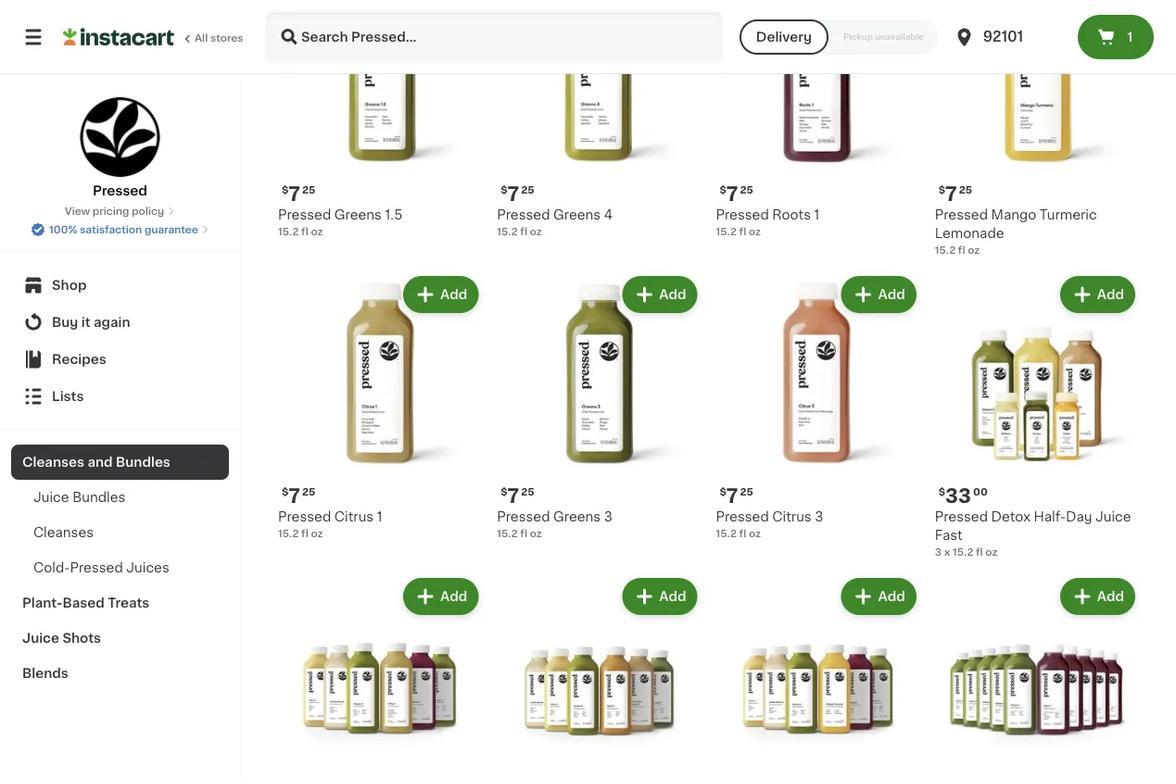 Task type: describe. For each thing, give the bounding box(es) containing it.
25 for pressed mango turmeric lemonade
[[959, 185, 973, 195]]

$ 7 25 for pressed mango turmeric lemonade
[[939, 184, 973, 204]]

greens for 1.5
[[334, 209, 382, 222]]

15.2 for pressed greens 3
[[497, 529, 518, 539]]

15.2 for pressed citrus 3
[[716, 529, 737, 539]]

service type group
[[740, 19, 939, 55]]

buy it again
[[52, 316, 130, 329]]

15.2 for pressed greens 4
[[497, 227, 518, 237]]

treats
[[108, 597, 150, 610]]

citrus for 1
[[334, 511, 374, 524]]

7 for pressed greens 3
[[508, 487, 519, 506]]

25 for pressed greens 4
[[521, 185, 535, 195]]

7 for pressed greens 4
[[508, 184, 519, 204]]

7 for pressed mango turmeric lemonade
[[946, 184, 957, 204]]

lemonade
[[935, 227, 1004, 240]]

pressed greens 3 15.2 fl oz
[[497, 511, 613, 539]]

cold-
[[33, 562, 70, 575]]

1 vertical spatial bundles
[[72, 491, 125, 504]]

product group containing 33
[[935, 273, 1139, 560]]

92101
[[983, 30, 1024, 44]]

juice bundles link
[[11, 480, 229, 515]]

buy
[[52, 316, 78, 329]]

recipes
[[52, 353, 106, 366]]

oz for pressed citrus 3
[[749, 529, 761, 539]]

view pricing policy link
[[65, 204, 175, 219]]

add button inside product group
[[1062, 278, 1134, 312]]

day
[[1066, 511, 1092, 524]]

lists
[[52, 390, 84, 403]]

oz inside pressed mango turmeric lemonade 15.2 fl oz
[[968, 245, 980, 256]]

juice shots link
[[11, 621, 229, 656]]

7 for pressed roots 1
[[727, 184, 738, 204]]

recipes link
[[11, 341, 229, 378]]

1 button
[[1078, 15, 1154, 59]]

3 inside "pressed detox half-day juice fast 3 x 15.2 fl oz"
[[935, 548, 942, 558]]

pressed citrus 1 15.2 fl oz
[[278, 511, 382, 539]]

$ for pressed roots 1
[[720, 185, 727, 195]]

turmeric
[[1040, 209, 1097, 222]]

3 for pressed citrus 3
[[815, 511, 823, 524]]

guarantee
[[145, 225, 198, 235]]

detox
[[991, 511, 1031, 524]]

citrus for 3
[[772, 511, 812, 524]]

mango
[[991, 209, 1037, 222]]

greens for 3
[[553, 511, 601, 524]]

pressed roots 1 15.2 fl oz
[[716, 209, 820, 237]]

satisfaction
[[80, 225, 142, 235]]

3 for pressed greens 3
[[604, 511, 613, 524]]

pressed for pressed citrus 3 15.2 fl oz
[[716, 511, 769, 524]]

$ for pressed greens 4
[[501, 185, 508, 195]]

pressed link
[[79, 96, 161, 200]]

again
[[94, 316, 130, 329]]

25 for pressed citrus 3
[[740, 488, 754, 498]]

oz for pressed greens 3
[[530, 529, 542, 539]]

100% satisfaction guarantee button
[[31, 219, 209, 237]]

1.5
[[385, 209, 403, 222]]

juice for juice shots
[[22, 632, 59, 645]]

4
[[604, 209, 613, 222]]

all
[[195, 33, 208, 43]]

7 for pressed greens 1.5
[[289, 184, 300, 204]]

cold-pressed juices link
[[11, 551, 229, 586]]

pressed for pressed greens 3 15.2 fl oz
[[497, 511, 550, 524]]

cold-pressed juices
[[33, 562, 169, 575]]

pricing
[[92, 206, 129, 216]]

25 for pressed greens 3
[[521, 488, 535, 498]]

100% satisfaction guarantee
[[49, 225, 198, 235]]

pressed for pressed roots 1 15.2 fl oz
[[716, 209, 769, 222]]

greens for 4
[[553, 209, 601, 222]]

blends
[[22, 667, 68, 680]]

oz for pressed roots 1
[[749, 227, 761, 237]]

$ for pressed citrus 1
[[282, 488, 289, 498]]

shop link
[[11, 267, 229, 304]]

juice shots
[[22, 632, 101, 645]]

delivery
[[756, 31, 812, 44]]

$ 7 25 for pressed greens 4
[[501, 184, 535, 204]]

stores
[[210, 33, 243, 43]]

1 for pressed roots 1
[[814, 209, 820, 222]]

it
[[81, 316, 90, 329]]

00
[[973, 488, 988, 498]]

15.2 for pressed roots 1
[[716, 227, 737, 237]]



Task type: vqa. For each thing, say whether or not it's contained in the screenshot.
25 related to Pressed Citrus 3
yes



Task type: locate. For each thing, give the bounding box(es) containing it.
shots
[[62, 632, 101, 645]]

1 vertical spatial cleanses
[[33, 527, 94, 539]]

juice right day
[[1096, 511, 1131, 524]]

15.2 inside pressed citrus 1 15.2 fl oz
[[278, 529, 299, 539]]

15.2 inside pressed greens 4 15.2 fl oz
[[497, 227, 518, 237]]

7 for pressed citrus 3
[[727, 487, 738, 506]]

juices
[[126, 562, 169, 575]]

oz for pressed citrus 1
[[311, 529, 323, 539]]

$ up pressed greens 3 15.2 fl oz
[[501, 488, 508, 498]]

oz inside the pressed greens 1.5 15.2 fl oz
[[311, 227, 323, 237]]

citrus inside pressed citrus 3 15.2 fl oz
[[772, 511, 812, 524]]

$ up pressed roots 1 15.2 fl oz
[[720, 185, 727, 195]]

7 up pressed greens 3 15.2 fl oz
[[508, 487, 519, 506]]

plant-
[[22, 597, 63, 610]]

1 inside pressed citrus 1 15.2 fl oz
[[377, 511, 382, 524]]

cleanses for cleanses and bundles
[[22, 456, 84, 469]]

pressed for pressed greens 1.5 15.2 fl oz
[[278, 209, 331, 222]]

lists link
[[11, 378, 229, 415]]

0 vertical spatial 1
[[1127, 31, 1133, 44]]

pressed logo image
[[79, 96, 161, 178]]

greens inside pressed greens 3 15.2 fl oz
[[553, 511, 601, 524]]

$ for pressed greens 3
[[501, 488, 508, 498]]

buy it again link
[[11, 304, 229, 341]]

pressed for pressed mango turmeric lemonade 15.2 fl oz
[[935, 209, 988, 222]]

oz inside pressed citrus 3 15.2 fl oz
[[749, 529, 761, 539]]

25 for pressed greens 1.5
[[302, 185, 316, 195]]

cleanses and bundles link
[[11, 445, 229, 480]]

fl for pressed greens 4
[[520, 227, 527, 237]]

$ 7 25 up lemonade on the right top of page
[[939, 184, 973, 204]]

Search field
[[267, 13, 721, 61]]

15.2 inside pressed roots 1 15.2 fl oz
[[716, 227, 737, 237]]

25 up pressed greens 4 15.2 fl oz
[[521, 185, 535, 195]]

7 up pressed roots 1 15.2 fl oz
[[727, 184, 738, 204]]

1 horizontal spatial 3
[[815, 511, 823, 524]]

1 horizontal spatial citrus
[[772, 511, 812, 524]]

1 for pressed citrus 1
[[377, 511, 382, 524]]

citrus inside pressed citrus 1 15.2 fl oz
[[334, 511, 374, 524]]

pressed citrus 3 15.2 fl oz
[[716, 511, 823, 539]]

1 horizontal spatial 1
[[814, 209, 820, 222]]

$ 7 25 up pressed greens 3 15.2 fl oz
[[501, 487, 535, 506]]

pressed inside pressed citrus 1 15.2 fl oz
[[278, 511, 331, 524]]

15.2 inside pressed citrus 3 15.2 fl oz
[[716, 529, 737, 539]]

cleanses link
[[11, 515, 229, 551]]

blends link
[[11, 656, 229, 691]]

fl inside pressed citrus 3 15.2 fl oz
[[739, 529, 746, 539]]

$ 7 25 for pressed roots 1
[[720, 184, 754, 204]]

plant-based treats
[[22, 597, 150, 610]]

x
[[944, 548, 950, 558]]

$ up pressed citrus 3 15.2 fl oz
[[720, 488, 727, 498]]

0 vertical spatial cleanses
[[22, 456, 84, 469]]

fl inside pressed roots 1 15.2 fl oz
[[739, 227, 746, 237]]

add button
[[405, 278, 477, 312], [624, 278, 696, 312], [843, 278, 915, 312], [1062, 278, 1134, 312], [405, 581, 477, 614], [624, 581, 696, 614], [843, 581, 915, 614], [1062, 581, 1134, 614]]

bundles
[[116, 456, 170, 469], [72, 491, 125, 504]]

0 vertical spatial bundles
[[116, 456, 170, 469]]

7 up the pressed greens 1.5 15.2 fl oz
[[289, 184, 300, 204]]

pressed greens 1.5 15.2 fl oz
[[278, 209, 403, 237]]

cleanses up cold-
[[33, 527, 94, 539]]

fl inside the pressed greens 1.5 15.2 fl oz
[[301, 227, 308, 237]]

fl inside pressed greens 4 15.2 fl oz
[[520, 227, 527, 237]]

view
[[65, 206, 90, 216]]

1 inside pressed roots 1 15.2 fl oz
[[814, 209, 820, 222]]

juice bundles
[[33, 491, 125, 504]]

7
[[289, 184, 300, 204], [508, 184, 519, 204], [727, 184, 738, 204], [946, 184, 957, 204], [289, 487, 300, 506], [508, 487, 519, 506], [727, 487, 738, 506]]

7 up pressed greens 4 15.2 fl oz
[[508, 184, 519, 204]]

cleanses
[[22, 456, 84, 469], [33, 527, 94, 539]]

1 vertical spatial juice
[[1096, 511, 1131, 524]]

0 vertical spatial juice
[[33, 491, 69, 504]]

shop
[[52, 279, 87, 292]]

25 up pressed citrus 3 15.2 fl oz
[[740, 488, 754, 498]]

$ 7 25 for pressed citrus 3
[[720, 487, 754, 506]]

cleanses and bundles
[[22, 456, 170, 469]]

7 for pressed citrus 1
[[289, 487, 300, 506]]

$ up lemonade on the right top of page
[[939, 185, 946, 195]]

$ 7 25 up the pressed greens 1.5 15.2 fl oz
[[282, 184, 316, 204]]

pressed
[[93, 184, 147, 197], [278, 209, 331, 222], [497, 209, 550, 222], [716, 209, 769, 222], [935, 209, 988, 222], [278, 511, 331, 524], [497, 511, 550, 524], [716, 511, 769, 524], [935, 511, 988, 524], [70, 562, 123, 575]]

2 vertical spatial 1
[[377, 511, 382, 524]]

$ for pressed mango turmeric lemonade
[[939, 185, 946, 195]]

15.2 inside pressed mango turmeric lemonade 15.2 fl oz
[[935, 245, 956, 256]]

juice for juice bundles
[[33, 491, 69, 504]]

oz
[[311, 227, 323, 237], [530, 227, 542, 237], [749, 227, 761, 237], [968, 245, 980, 256], [311, 529, 323, 539], [530, 529, 542, 539], [749, 529, 761, 539], [986, 548, 998, 558]]

oz for pressed greens 4
[[530, 227, 542, 237]]

$ 7 25 for pressed greens 3
[[501, 487, 535, 506]]

fl inside pressed greens 3 15.2 fl oz
[[520, 529, 527, 539]]

view pricing policy
[[65, 206, 164, 216]]

$ 7 25 for pressed citrus 1
[[282, 487, 316, 506]]

pressed inside pressed citrus 3 15.2 fl oz
[[716, 511, 769, 524]]

$ inside the $ 33 00
[[939, 488, 946, 498]]

3
[[604, 511, 613, 524], [815, 511, 823, 524], [935, 548, 942, 558]]

1 vertical spatial 1
[[814, 209, 820, 222]]

$ 7 25 up pressed greens 4 15.2 fl oz
[[501, 184, 535, 204]]

pressed mango turmeric lemonade 15.2 fl oz
[[935, 209, 1097, 256]]

pressed for pressed greens 4 15.2 fl oz
[[497, 209, 550, 222]]

0 horizontal spatial 3
[[604, 511, 613, 524]]

greens
[[334, 209, 382, 222], [553, 209, 601, 222], [553, 511, 601, 524]]

add
[[440, 289, 467, 301], [659, 289, 686, 301], [878, 289, 905, 301], [1097, 289, 1124, 301], [440, 591, 467, 604], [659, 591, 686, 604], [878, 591, 905, 604], [1097, 591, 1124, 604]]

oz for pressed greens 1.5
[[311, 227, 323, 237]]

oz inside pressed greens 4 15.2 fl oz
[[530, 227, 542, 237]]

25 up lemonade on the right top of page
[[959, 185, 973, 195]]

2 citrus from the left
[[772, 511, 812, 524]]

$ for pressed greens 1.5
[[282, 185, 289, 195]]

15.2 for pressed greens 1.5
[[278, 227, 299, 237]]

based
[[63, 597, 105, 610]]

half-
[[1034, 511, 1066, 524]]

15.2 for pressed citrus 1
[[278, 529, 299, 539]]

pressed inside the pressed greens 1.5 15.2 fl oz
[[278, 209, 331, 222]]

fl
[[301, 227, 308, 237], [520, 227, 527, 237], [739, 227, 746, 237], [958, 245, 965, 256], [301, 529, 308, 539], [520, 529, 527, 539], [739, 529, 746, 539], [976, 548, 983, 558]]

25
[[302, 185, 316, 195], [521, 185, 535, 195], [740, 185, 754, 195], [959, 185, 973, 195], [302, 488, 316, 498], [521, 488, 535, 498], [740, 488, 754, 498]]

3 inside pressed citrus 3 15.2 fl oz
[[815, 511, 823, 524]]

3 inside pressed greens 3 15.2 fl oz
[[604, 511, 613, 524]]

$ 7 25 up pressed citrus 1 15.2 fl oz
[[282, 487, 316, 506]]

fl for pressed greens 1.5
[[301, 227, 308, 237]]

$
[[282, 185, 289, 195], [501, 185, 508, 195], [720, 185, 727, 195], [939, 185, 946, 195], [282, 488, 289, 498], [501, 488, 508, 498], [720, 488, 727, 498], [939, 488, 946, 498]]

7 up lemonade on the right top of page
[[946, 184, 957, 204]]

1
[[1127, 31, 1133, 44], [814, 209, 820, 222], [377, 511, 382, 524]]

$ up the pressed greens 1.5 15.2 fl oz
[[282, 185, 289, 195]]

$ left 00
[[939, 488, 946, 498]]

pressed inside pressed greens 3 15.2 fl oz
[[497, 511, 550, 524]]

juice down cleanses and bundles
[[33, 491, 69, 504]]

25 up pressed roots 1 15.2 fl oz
[[740, 185, 754, 195]]

pressed inside pressed greens 4 15.2 fl oz
[[497, 209, 550, 222]]

pressed inside "pressed detox half-day juice fast 3 x 15.2 fl oz"
[[935, 511, 988, 524]]

7 up pressed citrus 3 15.2 fl oz
[[727, 487, 738, 506]]

$ up pressed greens 4 15.2 fl oz
[[501, 185, 508, 195]]

bundles down and
[[72, 491, 125, 504]]

pressed greens 4 15.2 fl oz
[[497, 209, 613, 237]]

1 inside 1 button
[[1127, 31, 1133, 44]]

25 for pressed citrus 1
[[302, 488, 316, 498]]

$ 7 25
[[282, 184, 316, 204], [501, 184, 535, 204], [720, 184, 754, 204], [939, 184, 973, 204], [282, 487, 316, 506], [501, 487, 535, 506], [720, 487, 754, 506]]

fl for pressed roots 1
[[739, 227, 746, 237]]

$ 7 25 up pressed roots 1 15.2 fl oz
[[720, 184, 754, 204]]

2 vertical spatial juice
[[22, 632, 59, 645]]

15.2 inside "pressed detox half-day juice fast 3 x 15.2 fl oz"
[[953, 548, 974, 558]]

fl for pressed citrus 3
[[739, 529, 746, 539]]

citrus
[[334, 511, 374, 524], [772, 511, 812, 524]]

fl inside pressed mango turmeric lemonade 15.2 fl oz
[[958, 245, 965, 256]]

product group
[[278, 273, 482, 542], [497, 273, 701, 542], [716, 273, 920, 542], [935, 273, 1139, 560], [278, 575, 482, 779], [497, 575, 701, 779], [716, 575, 920, 779], [935, 575, 1139, 779]]

bundles up juice bundles link
[[116, 456, 170, 469]]

$ 7 25 for pressed greens 1.5
[[282, 184, 316, 204]]

pressed inside pressed roots 1 15.2 fl oz
[[716, 209, 769, 222]]

delivery button
[[740, 19, 829, 55]]

25 up pressed citrus 1 15.2 fl oz
[[302, 488, 316, 498]]

1 citrus from the left
[[334, 511, 374, 524]]

policy
[[132, 206, 164, 216]]

$ 33 00
[[939, 487, 988, 506]]

pressed for pressed citrus 1 15.2 fl oz
[[278, 511, 331, 524]]

and
[[87, 456, 113, 469]]

greens inside pressed greens 4 15.2 fl oz
[[553, 209, 601, 222]]

2 horizontal spatial 3
[[935, 548, 942, 558]]

plant-based treats link
[[11, 586, 229, 621]]

oz inside pressed greens 3 15.2 fl oz
[[530, 529, 542, 539]]

fl inside pressed citrus 1 15.2 fl oz
[[301, 529, 308, 539]]

$ for pressed detox half-day juice fast
[[939, 488, 946, 498]]

all stores
[[195, 33, 243, 43]]

2 horizontal spatial 1
[[1127, 31, 1133, 44]]

$ for pressed citrus 3
[[720, 488, 727, 498]]

greens inside the pressed greens 1.5 15.2 fl oz
[[334, 209, 382, 222]]

25 up the pressed greens 1.5 15.2 fl oz
[[302, 185, 316, 195]]

0 horizontal spatial citrus
[[334, 511, 374, 524]]

pressed for pressed detox half-day juice fast 3 x 15.2 fl oz
[[935, 511, 988, 524]]

92101 button
[[954, 11, 1065, 63]]

pressed for pressed
[[93, 184, 147, 197]]

25 up pressed greens 3 15.2 fl oz
[[521, 488, 535, 498]]

33
[[946, 487, 971, 506]]

juice
[[33, 491, 69, 504], [1096, 511, 1131, 524], [22, 632, 59, 645]]

oz inside pressed roots 1 15.2 fl oz
[[749, 227, 761, 237]]

juice inside "pressed detox half-day juice fast 3 x 15.2 fl oz"
[[1096, 511, 1131, 524]]

roots
[[772, 209, 811, 222]]

$ 7 25 up pressed citrus 3 15.2 fl oz
[[720, 487, 754, 506]]

cleanses for cleanses
[[33, 527, 94, 539]]

None search field
[[265, 11, 723, 63]]

oz inside pressed citrus 1 15.2 fl oz
[[311, 529, 323, 539]]

juice down plant- on the bottom
[[22, 632, 59, 645]]

oz inside "pressed detox half-day juice fast 3 x 15.2 fl oz"
[[986, 548, 998, 558]]

100%
[[49, 225, 77, 235]]

$ up pressed citrus 1 15.2 fl oz
[[282, 488, 289, 498]]

15.2
[[278, 227, 299, 237], [497, 227, 518, 237], [716, 227, 737, 237], [935, 245, 956, 256], [278, 529, 299, 539], [497, 529, 518, 539], [716, 529, 737, 539], [953, 548, 974, 558]]

pressed detox half-day juice fast 3 x 15.2 fl oz
[[935, 511, 1131, 558]]

fl inside "pressed detox half-day juice fast 3 x 15.2 fl oz"
[[976, 548, 983, 558]]

7 up pressed citrus 1 15.2 fl oz
[[289, 487, 300, 506]]

all stores link
[[63, 11, 245, 63]]

fl for pressed citrus 1
[[301, 529, 308, 539]]

15.2 inside pressed greens 3 15.2 fl oz
[[497, 529, 518, 539]]

fast
[[935, 530, 963, 543]]

fl for pressed greens 3
[[520, 529, 527, 539]]

pressed inside pressed mango turmeric lemonade 15.2 fl oz
[[935, 209, 988, 222]]

15.2 inside the pressed greens 1.5 15.2 fl oz
[[278, 227, 299, 237]]

25 for pressed roots 1
[[740, 185, 754, 195]]

instacart logo image
[[63, 26, 174, 48]]

0 horizontal spatial 1
[[377, 511, 382, 524]]

cleanses up juice bundles
[[22, 456, 84, 469]]



